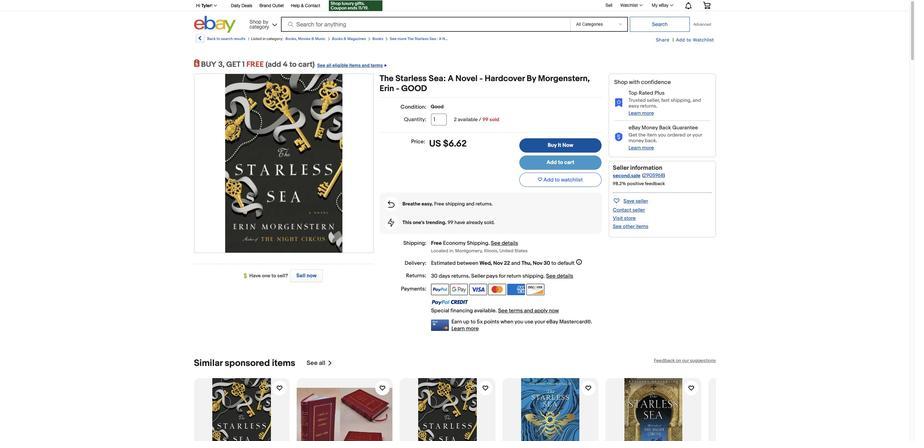 Task type: describe. For each thing, give the bounding box(es) containing it.
ebay inside earn up to 5x points when you use your ebay mastercard®. learn more
[[547, 319, 559, 325]]

my ebay link
[[648, 1, 677, 10]]

apply
[[535, 307, 548, 314]]

erin for -
[[380, 84, 394, 94]]

free economy shipping . see details located in: montgomery, illinois, united states
[[431, 240, 528, 254]]

(add
[[266, 60, 281, 69]]

watchlist inside share | add to watchlist
[[693, 37, 715, 43]]

22
[[504, 260, 510, 267]]

get
[[629, 132, 638, 138]]

books for books
[[373, 36, 384, 41]]

shop for shop with confidence
[[615, 79, 628, 86]]

watchlist inside account navigation
[[621, 3, 638, 8]]

98.2%
[[613, 181, 627, 187]]

the starless sea: a novel - hardcover by morgenstern, erin - good
[[380, 74, 590, 94]]

:
[[437, 36, 438, 41]]

plus
[[655, 90, 665, 97]]

to inside add to cart link
[[558, 159, 563, 166]]

(
[[643, 172, 644, 178]]

add to watchlist link
[[676, 36, 715, 43]]

0 horizontal spatial a
[[439, 36, 442, 41]]

top
[[629, 90, 638, 97]]

novel inside the starless sea: a novel - hardcover by morgenstern, erin - good
[[456, 74, 478, 84]]

ebay mastercard image
[[431, 320, 449, 331]]

buy 3, get 1 free (add 4 to cart)
[[201, 60, 315, 69]]

visit store link
[[613, 215, 636, 221]]

see more the starless sea : a novel by erin morgenstern...
[[390, 36, 491, 41]]

in
[[263, 36, 266, 41]]

2 vertical spatial learn more link
[[452, 325, 479, 332]]

0 vertical spatial 30
[[544, 260, 551, 267]]

united
[[500, 248, 514, 254]]

to inside share | add to watchlist
[[687, 37, 692, 43]]

returns. inside us $6.62 main content
[[476, 201, 493, 207]]

ebay inside ebay money back guarantee get the item you ordered or your money back. learn more
[[629, 124, 641, 131]]

sell now
[[297, 273, 317, 279]]

save
[[624, 198, 635, 204]]

1 horizontal spatial shipping
[[523, 273, 544, 280]]

the
[[639, 132, 646, 138]]

2 horizontal spatial .
[[544, 273, 545, 280]]

help & contact link
[[291, 2, 320, 10]]

have
[[250, 273, 261, 279]]

0 horizontal spatial items
[[272, 358, 296, 369]]

when
[[501, 319, 514, 325]]

0 horizontal spatial shipping
[[446, 201, 465, 207]]

estimated
[[431, 260, 456, 267]]

feedback
[[645, 181, 666, 187]]

shop by category button
[[247, 16, 279, 31]]

sell for sell now
[[297, 273, 306, 279]]

back to search results link
[[195, 34, 246, 45]]

0 vertical spatial free
[[435, 201, 445, 207]]

hardcover
[[485, 74, 525, 84]]

to inside back to search results 'link'
[[217, 36, 220, 41]]

add to watchlist button
[[520, 173, 602, 187]]

you inside ebay money back guarantee get the item you ordered or your money back. learn more
[[659, 132, 667, 138]]

easy.
[[422, 201, 433, 207]]

sell?
[[277, 273, 288, 279]]

feedback
[[654, 358, 675, 364]]

breathe easy. free shipping and returns.
[[403, 201, 493, 207]]

suggestions
[[690, 358, 716, 364]]

return
[[507, 273, 522, 280]]

1 horizontal spatial &
[[312, 36, 315, 41]]

for
[[499, 273, 506, 280]]

daily deals link
[[231, 2, 253, 10]]

store
[[624, 215, 636, 221]]

more inside top rated plus trusted seller, fast shipping, and easy returns. learn more
[[643, 110, 654, 116]]

books for books & magazines
[[332, 36, 343, 41]]

all for see all
[[319, 360, 326, 367]]

Search for anything text field
[[282, 18, 569, 31]]

see inside "free economy shipping . see details located in: montgomery, illinois, united states"
[[491, 240, 501, 247]]

now inside us $6.62 main content
[[549, 307, 559, 314]]

delivery:
[[405, 260, 427, 267]]

brand
[[260, 3, 271, 8]]

brand outlet link
[[260, 2, 284, 10]]

fast
[[662, 97, 670, 103]]

hi tyler !
[[196, 3, 213, 8]]

more inside earn up to 5x points when you use your ebay mastercard®. learn more
[[466, 325, 479, 332]]

similar
[[194, 358, 223, 369]]

shipping
[[467, 240, 489, 247]]

daily deals
[[231, 3, 253, 8]]

by
[[527, 74, 537, 84]]

you inside earn up to 5x points when you use your ebay mastercard®. learn more
[[515, 319, 524, 325]]

sell for sell
[[606, 3, 613, 8]]

discover image
[[527, 284, 545, 295]]

our
[[683, 358, 689, 364]]

this one's trending. 99 have already sold.
[[403, 220, 495, 226]]

good
[[402, 84, 427, 94]]

visit
[[613, 215, 623, 221]]

easy
[[629, 103, 640, 109]]

books,
[[286, 36, 297, 41]]

& for books
[[344, 36, 347, 41]]

0 horizontal spatial terms
[[371, 63, 383, 68]]

and right 22
[[512, 260, 521, 267]]

1 horizontal spatial -
[[480, 74, 483, 84]]

add to cart link
[[520, 156, 602, 170]]

none submit inside shop by category banner
[[630, 17, 690, 32]]

to inside earn up to 5x points when you use your ebay mastercard®. learn more
[[471, 319, 476, 325]]

details inside "free economy shipping . see details located in: montgomery, illinois, united states"
[[502, 240, 519, 247]]

master card image
[[489, 284, 507, 295]]

or
[[687, 132, 692, 138]]

0 vertical spatial starless
[[415, 36, 429, 41]]

item
[[647, 132, 657, 138]]

more inside ebay money back guarantee get the item you ordered or your money back. learn more
[[643, 145, 654, 151]]

paypal image
[[431, 284, 449, 295]]

99 for sold
[[483, 117, 489, 123]]

your inside earn up to 5x points when you use your ebay mastercard®. learn more
[[535, 319, 546, 325]]

sold.
[[484, 220, 495, 226]]

buy it now link
[[520, 138, 602, 153]]

trending.
[[426, 220, 447, 226]]

learn more link for rated
[[629, 110, 654, 116]]

account navigation
[[192, 0, 716, 12]]

0 vertical spatial novel
[[443, 36, 453, 41]]

illinois,
[[484, 248, 499, 254]]

seller,
[[647, 97, 661, 103]]

money
[[629, 138, 644, 144]]

financing
[[451, 307, 473, 314]]

. for shipping
[[489, 240, 490, 247]]

special
[[431, 307, 450, 314]]

shop with confidence
[[615, 79, 671, 86]]

/
[[479, 117, 482, 123]]

price:
[[411, 138, 426, 145]]

contact inside contact seller visit store see other items
[[613, 207, 632, 213]]

learn inside top rated plus trusted seller, fast shipping, and easy returns. learn more
[[629, 110, 641, 116]]

1 horizontal spatial details
[[557, 273, 574, 280]]

help
[[291, 3, 300, 8]]

5x
[[477, 319, 483, 325]]

0 horizontal spatial 30
[[431, 273, 438, 280]]

back to search results
[[207, 36, 246, 41]]

paypal credit image
[[431, 300, 469, 305]]

share button
[[656, 36, 670, 43]]

your shopping cart image
[[703, 2, 711, 9]]

dollar sign image
[[244, 273, 250, 279]]

2 nov from the left
[[533, 260, 543, 267]]

montgomery,
[[456, 248, 483, 254]]

with details__icon image for top rated plus
[[615, 98, 623, 107]]

. for returns
[[469, 273, 470, 280]]

positive
[[628, 181, 644, 187]]

books, movies & music link
[[286, 36, 326, 41]]

help & contact
[[291, 3, 320, 8]]

rated
[[639, 90, 654, 97]]

cart)
[[298, 60, 315, 69]]

books link
[[373, 36, 384, 41]]

sold
[[490, 117, 500, 123]]

99 for have
[[448, 220, 454, 226]]

second.sale link
[[613, 173, 641, 179]]



Task type: locate. For each thing, give the bounding box(es) containing it.
0 horizontal spatial shop
[[250, 19, 262, 25]]

1 horizontal spatial erin
[[459, 36, 465, 41]]

1 horizontal spatial watchlist
[[693, 37, 715, 43]]

and up already
[[466, 201, 475, 207]]

ebay down apply
[[547, 319, 559, 325]]

and right eligible
[[362, 63, 370, 68]]

similar sponsored items
[[194, 358, 296, 369]]

my ebay
[[652, 3, 669, 8]]

with details__icon image left get
[[615, 133, 623, 142]]

1 nov from the left
[[494, 260, 503, 267]]

2 books from the left
[[373, 36, 384, 41]]

2 horizontal spatial &
[[344, 36, 347, 41]]

trusted
[[629, 97, 646, 103]]

with details__icon image for this one's trending.
[[388, 219, 395, 227]]

- left hardcover
[[480, 74, 483, 84]]

to left search
[[217, 36, 220, 41]]

0 vertical spatial back
[[207, 36, 216, 41]]

with details__icon image
[[615, 98, 623, 107], [615, 133, 623, 142], [388, 201, 395, 208], [388, 219, 395, 227]]

1 vertical spatial novel
[[456, 74, 478, 84]]

| listed in category:
[[249, 36, 284, 41]]

0 horizontal spatial ebay
[[547, 319, 559, 325]]

1 vertical spatial all
[[319, 360, 326, 367]]

0 vertical spatial see details link
[[491, 240, 519, 247]]

and right shipping,
[[693, 97, 702, 103]]

0 horizontal spatial sell
[[297, 273, 306, 279]]

back left search
[[207, 36, 216, 41]]

0 vertical spatial watchlist
[[621, 3, 638, 8]]

0 vertical spatial 99
[[483, 117, 489, 123]]

0 vertical spatial sell
[[606, 3, 613, 8]]

| right share button
[[673, 37, 674, 43]]

. inside "free economy shipping . see details located in: montgomery, illinois, united states"
[[489, 240, 490, 247]]

1 horizontal spatial seller
[[613, 165, 629, 172]]

shipping up have
[[446, 201, 465, 207]]

add
[[676, 37, 685, 43], [547, 159, 557, 166], [544, 177, 554, 183]]

seller inside button
[[636, 198, 649, 204]]

details down default
[[557, 273, 574, 280]]

have
[[455, 220, 466, 226]]

shipping,
[[671, 97, 692, 103]]

by
[[263, 19, 268, 25], [454, 36, 458, 41]]

0 horizontal spatial |
[[249, 36, 249, 41]]

get
[[226, 60, 241, 69]]

1 horizontal spatial shop
[[615, 79, 628, 86]]

0 horizontal spatial &
[[301, 3, 304, 8]]

1 horizontal spatial 99
[[483, 117, 489, 123]]

0 vertical spatial shipping
[[446, 201, 465, 207]]

1 vertical spatial contact
[[613, 207, 632, 213]]

contact
[[305, 3, 320, 8], [613, 207, 632, 213]]

shop left with
[[615, 79, 628, 86]]

music
[[315, 36, 326, 41]]

by inside shop by category
[[263, 19, 268, 25]]

0 vertical spatial all
[[327, 63, 332, 68]]

1 horizontal spatial 30
[[544, 260, 551, 267]]

hi
[[196, 3, 200, 8]]

0 horizontal spatial the
[[380, 74, 394, 84]]

free
[[435, 201, 445, 207], [431, 240, 442, 247]]

1 horizontal spatial nov
[[533, 260, 543, 267]]

available
[[458, 117, 478, 123]]

buy
[[548, 142, 557, 149]]

ebay inside account navigation
[[659, 3, 669, 8]]

items
[[349, 63, 361, 68], [636, 224, 649, 230], [272, 358, 296, 369]]

see all link
[[307, 358, 333, 369]]

one
[[262, 273, 271, 279]]

0 horizontal spatial you
[[515, 319, 524, 325]]

learn more link for money
[[629, 145, 654, 151]]

Quantity: text field
[[431, 114, 447, 126]]

shop by category
[[250, 19, 269, 30]]

share
[[656, 37, 670, 43]]

seller information second.sale ( 2905968 ) 98.2% positive feedback
[[613, 165, 666, 187]]

eligible
[[333, 63, 348, 68]]

my
[[652, 3, 658, 8]]

breathe
[[403, 201, 421, 207]]

returns. inside top rated plus trusted seller, fast shipping, and easy returns. learn more
[[641, 103, 658, 109]]

free inside "free economy shipping . see details located in: montgomery, illinois, united states"
[[431, 240, 442, 247]]

visa image
[[470, 284, 487, 295]]

watchlist
[[621, 3, 638, 8], [693, 37, 715, 43]]

learn inside earn up to 5x points when you use your ebay mastercard®. learn more
[[452, 325, 465, 332]]

sell inside account navigation
[[606, 3, 613, 8]]

1 horizontal spatial a
[[448, 74, 454, 84]]

see all
[[307, 360, 326, 367]]

1 vertical spatial back
[[660, 124, 672, 131]]

99 right /
[[483, 117, 489, 123]]

all inside the see all eligible items and terms link
[[327, 63, 332, 68]]

starless left the sea:
[[396, 74, 427, 84]]

returns
[[452, 273, 469, 280]]

terms up when
[[509, 307, 523, 314]]

99 left have
[[448, 220, 454, 226]]

2 horizontal spatial ebay
[[659, 3, 669, 8]]

earn up to 5x points when you use your ebay mastercard®. learn more
[[452, 319, 593, 332]]

ebay right "my"
[[659, 3, 669, 8]]

get the coupon image
[[329, 0, 383, 11]]

0 vertical spatial terms
[[371, 63, 383, 68]]

items right eligible
[[349, 63, 361, 68]]

1 vertical spatial watchlist
[[693, 37, 715, 43]]

1 books from the left
[[332, 36, 343, 41]]

more down back.
[[643, 145, 654, 151]]

details
[[502, 240, 519, 247], [557, 273, 574, 280]]

1 horizontal spatial now
[[549, 307, 559, 314]]

1 horizontal spatial books
[[373, 36, 384, 41]]

advanced link
[[690, 17, 715, 31]]

good
[[431, 104, 444, 110]]

contact right help
[[305, 3, 320, 8]]

1 vertical spatial items
[[636, 224, 649, 230]]

to left default
[[552, 260, 557, 267]]

seller up the visa image
[[472, 273, 485, 280]]

nov left 22
[[494, 260, 503, 267]]

add inside 'button'
[[544, 177, 554, 183]]

free up located
[[431, 240, 442, 247]]

watchlist
[[561, 177, 583, 183]]

watchlist down advanced
[[693, 37, 715, 43]]

returns. down rated
[[641, 103, 658, 109]]

all for see all eligible items and terms
[[327, 63, 332, 68]]

with details__icon image for breathe easy.
[[388, 201, 395, 208]]

shipping
[[446, 201, 465, 207], [523, 273, 544, 280]]

see inside contact seller visit store see other items
[[613, 224, 622, 230]]

1 horizontal spatial by
[[454, 36, 458, 41]]

nov right thu,
[[533, 260, 543, 267]]

0 vertical spatial learn
[[629, 110, 641, 116]]

0 horizontal spatial erin
[[380, 84, 394, 94]]

0 horizontal spatial 99
[[448, 220, 454, 226]]

learn
[[629, 110, 641, 116], [629, 145, 641, 151], [452, 325, 465, 332]]

0 vertical spatial erin
[[459, 36, 465, 41]]

shipping up discover 'image'
[[523, 273, 544, 280]]

states
[[515, 248, 528, 254]]

1 vertical spatial sell
[[297, 273, 306, 279]]

1 horizontal spatial .
[[489, 240, 490, 247]]

shop by category banner
[[192, 0, 716, 35]]

back inside ebay money back guarantee get the item you ordered or your money back. learn more
[[660, 124, 672, 131]]

and up 'use'
[[525, 307, 534, 314]]

1 horizontal spatial |
[[673, 37, 674, 43]]

& left music
[[312, 36, 315, 41]]

0 vertical spatial the
[[408, 36, 414, 41]]

learn inside ebay money back guarantee get the item you ordered or your money back. learn more
[[629, 145, 641, 151]]

1 horizontal spatial the
[[408, 36, 414, 41]]

default
[[558, 260, 575, 267]]

to left 'cart'
[[558, 159, 563, 166]]

the down search for anything text field
[[408, 36, 414, 41]]

the left good
[[380, 74, 394, 84]]

returns. up the sold.
[[476, 201, 493, 207]]

1 vertical spatial terms
[[509, 307, 523, 314]]

outlet
[[272, 3, 284, 8]]

seller right save at top
[[636, 198, 649, 204]]

you right item
[[659, 132, 667, 138]]

in:
[[450, 248, 455, 254]]

2 vertical spatial add
[[544, 177, 554, 183]]

add for add to watchlist
[[544, 177, 554, 183]]

30 left default
[[544, 260, 551, 267]]

with details__icon image for ebay money back guarantee
[[615, 133, 623, 142]]

& for help
[[301, 3, 304, 8]]

your right the or
[[693, 132, 703, 138]]

2 vertical spatial ebay
[[547, 319, 559, 325]]

1 horizontal spatial sell
[[606, 3, 613, 8]]

erin inside the starless sea: a novel - hardcover by morgenstern, erin - good
[[380, 84, 394, 94]]

terms inside us $6.62 main content
[[509, 307, 523, 314]]

erin left good
[[380, 84, 394, 94]]

. down between at bottom
[[469, 273, 470, 280]]

the starless sea: a novel - hardcover by morgenstern, erin - good - picture 1 of 1 image
[[225, 74, 343, 253]]

movies
[[298, 36, 311, 41]]

economy
[[443, 240, 466, 247]]

1 vertical spatial add
[[547, 159, 557, 166]]

to inside add to watchlist 'button'
[[555, 177, 560, 183]]

us $6.62 main content
[[380, 74, 603, 332]]

1 horizontal spatial ebay
[[629, 124, 641, 131]]

1 vertical spatial now
[[549, 307, 559, 314]]

now right apply
[[549, 307, 559, 314]]

learn more link down easy
[[629, 110, 654, 116]]

days
[[439, 273, 451, 280]]

1 vertical spatial the
[[380, 74, 394, 84]]

0 horizontal spatial .
[[469, 273, 470, 280]]

sea:
[[429, 74, 446, 84]]

2 vertical spatial learn
[[452, 325, 465, 332]]

back up ordered
[[660, 124, 672, 131]]

starless inside the starless sea: a novel - hardcover by morgenstern, erin - good
[[396, 74, 427, 84]]

1 horizontal spatial you
[[659, 132, 667, 138]]

by right :
[[454, 36, 458, 41]]

and inside top rated plus trusted seller, fast shipping, and easy returns. learn more
[[693, 97, 702, 103]]

shop inside shop by category
[[250, 19, 262, 25]]

see details link up united
[[491, 240, 519, 247]]

watchlist link
[[617, 1, 646, 10]]

1 vertical spatial learn
[[629, 145, 641, 151]]

1 vertical spatial free
[[431, 240, 442, 247]]

1 vertical spatial you
[[515, 319, 524, 325]]

0 horizontal spatial books
[[332, 36, 343, 41]]

0 vertical spatial seller
[[636, 198, 649, 204]]

with details__icon image left this
[[388, 219, 395, 227]]

second.sale
[[613, 173, 641, 179]]

information
[[631, 165, 663, 172]]

books right music
[[332, 36, 343, 41]]

to left 5x
[[471, 319, 476, 325]]

erin for morgenstern...
[[459, 36, 465, 41]]

to right one
[[272, 273, 276, 279]]

seller inside contact seller visit store see other items
[[633, 207, 646, 213]]

wed,
[[480, 260, 492, 267]]

see all eligible items and terms link
[[315, 60, 387, 69]]

30 left days
[[431, 273, 438, 280]]

0 horizontal spatial returns.
[[476, 201, 493, 207]]

watchlist right sell link
[[621, 3, 638, 8]]

learn more link down money
[[629, 145, 654, 151]]

ebay money back guarantee get the item you ordered or your money back. learn more
[[629, 124, 703, 151]]

0 horizontal spatial -
[[396, 84, 400, 94]]

contact up visit store "link"
[[613, 207, 632, 213]]

0 vertical spatial ebay
[[659, 3, 669, 8]]

free
[[247, 60, 264, 69]]

)
[[664, 172, 666, 178]]

seller down save seller
[[633, 207, 646, 213]]

a right the sea:
[[448, 74, 454, 84]]

add inside share | add to watchlist
[[676, 37, 685, 43]]

1 vertical spatial learn more link
[[629, 145, 654, 151]]

feedback on our suggestions link
[[654, 358, 716, 364]]

more right earn
[[466, 325, 479, 332]]

. up illinois, at the bottom
[[489, 240, 490, 247]]

1 horizontal spatial novel
[[456, 74, 478, 84]]

1 vertical spatial by
[[454, 36, 458, 41]]

learn down easy
[[629, 110, 641, 116]]

to left watchlist on the top of the page
[[555, 177, 560, 183]]

estimated between wed, nov 22 and thu, nov 30 to default
[[431, 260, 575, 267]]

1 horizontal spatial your
[[693, 132, 703, 138]]

shop for shop by category
[[250, 19, 262, 25]]

See all text field
[[307, 360, 326, 367]]

you left 'use'
[[515, 319, 524, 325]]

learn down financing
[[452, 325, 465, 332]]

novel right the sea:
[[456, 74, 478, 84]]

all inside see all link
[[319, 360, 326, 367]]

details up united
[[502, 240, 519, 247]]

up
[[464, 319, 470, 325]]

1 horizontal spatial items
[[349, 63, 361, 68]]

1 vertical spatial shipping
[[523, 273, 544, 280]]

sea
[[430, 36, 436, 41]]

1 horizontal spatial see details link
[[546, 273, 574, 280]]

to right 4
[[290, 60, 297, 69]]

with details__icon image left easy
[[615, 98, 623, 107]]

erin left morgenstern...
[[459, 36, 465, 41]]

your right 'use'
[[535, 319, 546, 325]]

1 vertical spatial starless
[[396, 74, 427, 84]]

add for add to cart
[[547, 159, 557, 166]]

the
[[408, 36, 414, 41], [380, 74, 394, 84]]

category:
[[267, 36, 284, 41]]

0 vertical spatial you
[[659, 132, 667, 138]]

items left see all on the left bottom of page
[[272, 358, 296, 369]]

sell left the watchlist link
[[606, 3, 613, 8]]

with details__icon image left breathe
[[388, 201, 395, 208]]

and
[[362, 63, 370, 68], [693, 97, 702, 103], [466, 201, 475, 207], [512, 260, 521, 267], [525, 307, 534, 314]]

ebay up get
[[629, 124, 641, 131]]

back inside back to search results 'link'
[[207, 36, 216, 41]]

morgenstern,
[[538, 74, 590, 84]]

have one to sell?
[[250, 273, 288, 279]]

more down the seller,
[[643, 110, 654, 116]]

0 vertical spatial seller
[[613, 165, 629, 172]]

books right magazines
[[373, 36, 384, 41]]

3,
[[218, 60, 225, 69]]

save seller button
[[613, 197, 649, 205]]

2905968
[[644, 172, 664, 178]]

0 horizontal spatial novel
[[443, 36, 453, 41]]

& inside 'link'
[[301, 3, 304, 8]]

| left listed
[[249, 36, 249, 41]]

& left magazines
[[344, 36, 347, 41]]

located
[[431, 248, 449, 254]]

your inside ebay money back guarantee get the item you ordered or your money back. learn more
[[693, 132, 703, 138]]

see details link down default
[[546, 273, 574, 280]]

by down brand
[[263, 19, 268, 25]]

seller for contact
[[633, 207, 646, 213]]

shop
[[250, 19, 262, 25], [615, 79, 628, 86]]

contact inside 'link'
[[305, 3, 320, 8]]

listed
[[251, 36, 262, 41]]

confidence
[[642, 79, 671, 86]]

0 horizontal spatial details
[[502, 240, 519, 247]]

mastercard®.
[[560, 319, 593, 325]]

terms down "books" link
[[371, 63, 383, 68]]

a right :
[[439, 36, 442, 41]]

with
[[630, 79, 640, 86]]

brand outlet
[[260, 3, 284, 8]]

the inside the starless sea: a novel - hardcover by morgenstern, erin - good
[[380, 74, 394, 84]]

0 vertical spatial returns.
[[641, 103, 658, 109]]

1 vertical spatial see details link
[[546, 273, 574, 280]]

& right help
[[301, 3, 304, 8]]

seller for save
[[636, 198, 649, 204]]

-
[[480, 74, 483, 84], [396, 84, 400, 94]]

a inside the starless sea: a novel - hardcover by morgenstern, erin - good
[[448, 74, 454, 84]]

2 horizontal spatial items
[[636, 224, 649, 230]]

0 vertical spatial contact
[[305, 3, 320, 8]]

now right sell?
[[307, 273, 317, 279]]

2
[[454, 117, 457, 123]]

american express image
[[508, 284, 526, 295]]

sell right sell?
[[297, 273, 306, 279]]

seller up second.sale link
[[613, 165, 629, 172]]

add down add to cart link
[[544, 177, 554, 183]]

to down advanced link
[[687, 37, 692, 43]]

0 horizontal spatial contact
[[305, 3, 320, 8]]

on
[[676, 358, 682, 364]]

0 horizontal spatial your
[[535, 319, 546, 325]]

us $6.62
[[430, 138, 467, 150]]

see all eligible items and terms
[[317, 63, 383, 68]]

shop up listed
[[250, 19, 262, 25]]

0 vertical spatial a
[[439, 36, 442, 41]]

items right other
[[636, 224, 649, 230]]

free right easy.
[[435, 201, 445, 207]]

0 vertical spatial shop
[[250, 19, 262, 25]]

add down buy
[[547, 159, 557, 166]]

items inside contact seller visit store see other items
[[636, 224, 649, 230]]

2 vertical spatial items
[[272, 358, 296, 369]]

items inside the see all eligible items and terms link
[[349, 63, 361, 68]]

seller inside seller information second.sale ( 2905968 ) 98.2% positive feedback
[[613, 165, 629, 172]]

back
[[207, 36, 216, 41], [660, 124, 672, 131]]

add right share
[[676, 37, 685, 43]]

erin
[[459, 36, 465, 41], [380, 84, 394, 94]]

starless left the sea
[[415, 36, 429, 41]]

0 horizontal spatial see details link
[[491, 240, 519, 247]]

1 horizontal spatial terms
[[509, 307, 523, 314]]

- left good
[[396, 84, 400, 94]]

condition:
[[401, 104, 427, 111]]

more right "books" link
[[398, 36, 407, 41]]

0 horizontal spatial now
[[307, 273, 317, 279]]

seller inside us $6.62 main content
[[472, 273, 485, 280]]

0 horizontal spatial watchlist
[[621, 3, 638, 8]]

0 horizontal spatial nov
[[494, 260, 503, 267]]

sell now link
[[288, 270, 323, 282]]

google pay image
[[450, 284, 468, 295]]

1 vertical spatial erin
[[380, 84, 394, 94]]

None submit
[[630, 17, 690, 32]]

novel right :
[[443, 36, 453, 41]]

learn more link down financing
[[452, 325, 479, 332]]

to
[[217, 36, 220, 41], [687, 37, 692, 43], [290, 60, 297, 69], [558, 159, 563, 166], [555, 177, 560, 183], [552, 260, 557, 267], [272, 273, 276, 279], [471, 319, 476, 325]]

learn down money
[[629, 145, 641, 151]]

. up discover 'image'
[[544, 273, 545, 280]]

books & magazines link
[[332, 36, 366, 41]]

1 vertical spatial shop
[[615, 79, 628, 86]]

sell inside sell now link
[[297, 273, 306, 279]]

1 vertical spatial a
[[448, 74, 454, 84]]



Task type: vqa. For each thing, say whether or not it's contained in the screenshot.
Deals
yes



